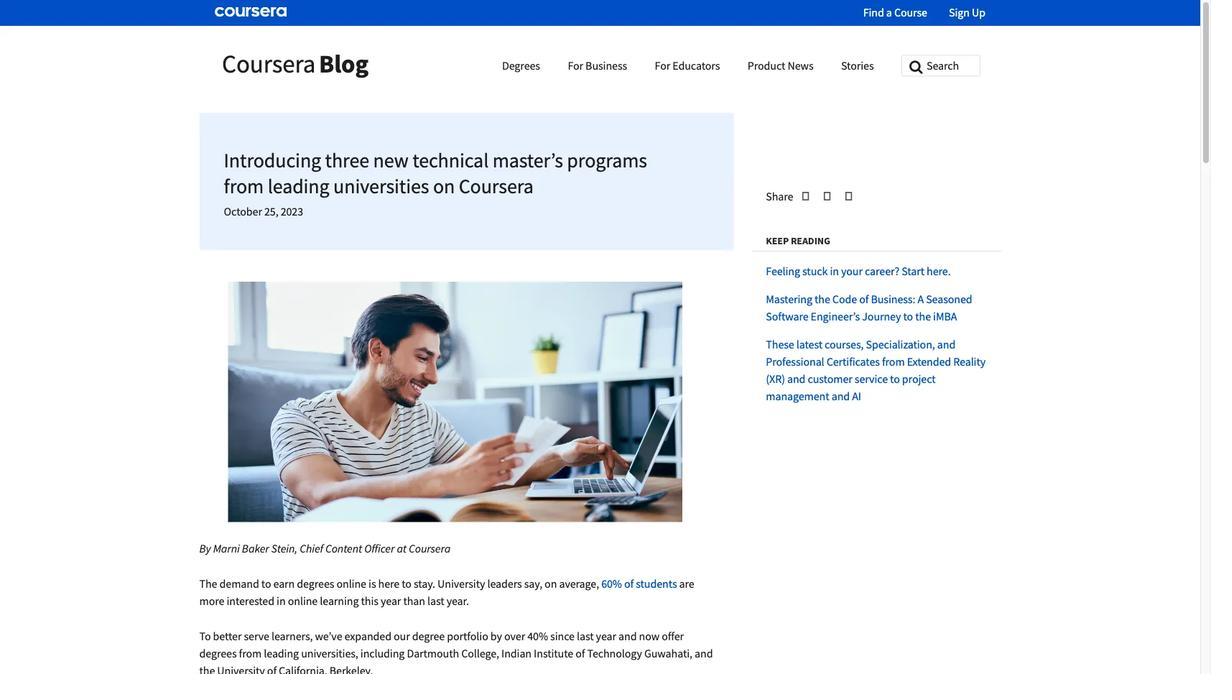 Task type: vqa. For each thing, say whether or not it's contained in the screenshot.
rightmost want
no



Task type: describe. For each thing, give the bounding box(es) containing it.
2023
[[281, 204, 303, 218]]

we've
[[315, 629, 342, 644]]

university inside the to better serve learners, we've expanded our degree portfolio by over 40% since last year and now offer degrees from leading universities, including dartmouth college, indian institute of technology guwahati, and the university of california, berkeley.
[[217, 664, 265, 674]]

october
[[224, 204, 262, 218]]

seasoned
[[926, 292, 973, 306]]

60%
[[602, 577, 622, 591]]

and right guwahati,
[[695, 646, 713, 661]]

management
[[766, 389, 830, 403]]

(xr)
[[766, 372, 785, 386]]

stuck
[[803, 264, 828, 278]]

on inside introducing three new technical master's programs from leading universities on coursera october 25, 2023
[[433, 174, 455, 199]]

by
[[491, 629, 502, 644]]

master's
[[493, 148, 563, 173]]

feeling
[[766, 264, 801, 278]]

from inside the these latest courses, specialization, and professional certificates from extended reality (xr) and customer service to project management and ai
[[883, 354, 905, 369]]

of right the institute
[[576, 646, 585, 661]]

your
[[842, 264, 863, 278]]

mastering
[[766, 292, 813, 306]]

stories link
[[842, 59, 874, 73]]

new
[[373, 148, 409, 173]]

earn
[[273, 577, 295, 591]]

for business link
[[568, 59, 628, 73]]

degrees link
[[502, 59, 540, 73]]

berkeley.
[[330, 664, 373, 674]]

learners,
[[272, 629, 313, 644]]

and up 'extended'
[[938, 337, 956, 351]]

the demand to earn degrees online is here to stay. university leaders say, on average, 60% of students
[[199, 577, 677, 591]]

find a course
[[864, 5, 928, 19]]

are more interested in online learning this year than last year.
[[199, 577, 695, 608]]

indian
[[502, 646, 532, 661]]

for educators
[[655, 59, 720, 73]]

0 vertical spatial university
[[438, 577, 485, 591]]

introducing
[[224, 148, 321, 173]]

find a course link
[[864, 5, 928, 19]]

and left "ai"
[[832, 389, 850, 403]]

coursera inside introducing three new technical master's programs from leading universities on coursera october 25, 2023
[[459, 174, 534, 199]]

by
[[199, 542, 211, 556]]

three
[[325, 148, 369, 173]]

here.
[[927, 264, 951, 278]]

40%
[[528, 629, 548, 644]]

introducing three new technical master's programs from leading universities on coursera image
[[228, 282, 688, 522]]

1 vertical spatial the
[[916, 309, 931, 323]]

sign up link
[[949, 5, 986, 19]]

and up technology
[[619, 629, 637, 644]]

marni
[[213, 542, 240, 556]]

sign up
[[949, 5, 986, 19]]

the inside the to better serve learners, we've expanded our degree portfolio by over 40% since last year and now offer degrees from leading universities, including dartmouth college, indian institute of technology guwahati, and the university of california, berkeley.
[[199, 664, 215, 674]]

officer
[[364, 542, 395, 556]]

share
[[766, 189, 794, 203]]

extended
[[907, 354, 952, 369]]

is
[[369, 577, 376, 591]]

interested
[[227, 594, 275, 608]]

to inside mastering the code of business: a seasoned software engineer's journey to the imba
[[904, 309, 914, 323]]

mastering the code of business: a seasoned software engineer's journey to the imba
[[766, 292, 973, 323]]

for for for business
[[568, 59, 584, 73]]

product
[[748, 59, 786, 73]]

stein,
[[272, 542, 298, 556]]

share on twitter image
[[802, 189, 810, 203]]

0 vertical spatial online
[[337, 577, 366, 591]]

specialization,
[[866, 337, 936, 351]]

career?
[[865, 264, 900, 278]]

and up management
[[788, 372, 806, 386]]

programs
[[567, 148, 647, 173]]

since
[[551, 629, 575, 644]]

coursera image
[[215, 7, 287, 17]]

the
[[199, 577, 217, 591]]

degree
[[412, 629, 445, 644]]

business:
[[871, 292, 916, 306]]

search image
[[902, 55, 923, 74]]

in inside are more interested in online learning this year than last year.
[[277, 594, 286, 608]]

from inside introducing three new technical master's programs from leading universities on coursera october 25, 2023
[[224, 174, 264, 199]]

technical
[[413, 148, 489, 173]]

software
[[766, 309, 809, 323]]

online inside are more interested in online learning this year than last year.
[[288, 594, 318, 608]]

up
[[972, 5, 986, 19]]

code
[[833, 292, 857, 306]]

to inside the these latest courses, specialization, and professional certificates from extended reality (xr) and customer service to project management and ai
[[891, 372, 900, 386]]

product news
[[748, 59, 814, 73]]

a
[[918, 292, 924, 306]]

start
[[902, 264, 925, 278]]

serve
[[244, 629, 269, 644]]

content
[[326, 542, 362, 556]]

degrees inside the to better serve learners, we've expanded our degree portfolio by over 40% since last year and now offer degrees from leading universities, including dartmouth college, indian institute of technology guwahati, and the university of california, berkeley.
[[199, 646, 237, 661]]

reading
[[791, 234, 831, 247]]

0 vertical spatial in
[[830, 264, 839, 278]]

chief
[[300, 542, 323, 556]]

project
[[903, 372, 936, 386]]

students
[[636, 577, 677, 591]]

these
[[766, 337, 795, 351]]

institute
[[534, 646, 574, 661]]

last inside the to better serve learners, we've expanded our degree portfolio by over 40% since last year and now offer degrees from leading universities, including dartmouth college, indian institute of technology guwahati, and the university of california, berkeley.
[[577, 629, 594, 644]]



Task type: locate. For each thing, give the bounding box(es) containing it.
guwahati,
[[645, 646, 693, 661]]

1 horizontal spatial online
[[337, 577, 366, 591]]

for left educators
[[655, 59, 671, 73]]

course
[[895, 5, 928, 19]]

1 horizontal spatial year
[[596, 629, 617, 644]]

california,
[[279, 664, 327, 674]]

online
[[337, 577, 366, 591], [288, 594, 318, 608]]

0 horizontal spatial university
[[217, 664, 265, 674]]

and
[[938, 337, 956, 351], [788, 372, 806, 386], [832, 389, 850, 403], [619, 629, 637, 644], [695, 646, 713, 661]]

0 horizontal spatial last
[[428, 594, 445, 608]]

of inside mastering the code of business: a seasoned software engineer's journey to the imba
[[860, 292, 869, 306]]

to better serve learners, we've expanded our degree portfolio by over 40% since last year and now offer degrees from leading universities, including dartmouth college, indian institute of technology guwahati, and the university of california, berkeley.
[[199, 629, 713, 674]]

technology
[[588, 646, 642, 661]]

to right service
[[891, 372, 900, 386]]

share on linkedin image
[[824, 189, 831, 203]]

leading
[[268, 174, 330, 199], [264, 646, 299, 661]]

None text field
[[902, 55, 981, 77]]

expanded
[[345, 629, 392, 644]]

dartmouth
[[407, 646, 459, 661]]

year up technology
[[596, 629, 617, 644]]

leading up 2023
[[268, 174, 330, 199]]

average,
[[559, 577, 599, 591]]

a
[[887, 5, 892, 19]]

journey
[[863, 309, 902, 323]]

reality
[[954, 354, 986, 369]]

last inside are more interested in online learning this year than last year.
[[428, 594, 445, 608]]

offer
[[662, 629, 684, 644]]

0 horizontal spatial coursera
[[222, 47, 316, 79]]

the down a
[[916, 309, 931, 323]]

service
[[855, 372, 888, 386]]

0 vertical spatial year
[[381, 594, 401, 608]]

on down technical
[[433, 174, 455, 199]]

the down to
[[199, 664, 215, 674]]

to
[[904, 309, 914, 323], [891, 372, 900, 386], [261, 577, 271, 591], [402, 577, 412, 591]]

0 vertical spatial the
[[815, 292, 831, 306]]

better
[[213, 629, 242, 644]]

keep
[[766, 234, 789, 247]]

online left is
[[337, 577, 366, 591]]

coursera blog
[[222, 47, 369, 79]]

1 vertical spatial on
[[545, 577, 557, 591]]

1 for from the left
[[568, 59, 584, 73]]

None search field
[[902, 55, 981, 77]]

for educators link
[[655, 59, 720, 73]]

blog
[[319, 47, 369, 79]]

1 horizontal spatial in
[[830, 264, 839, 278]]

1 horizontal spatial university
[[438, 577, 485, 591]]

the up engineer's
[[815, 292, 831, 306]]

for business
[[568, 59, 628, 73]]

of right code
[[860, 292, 869, 306]]

2 vertical spatial coursera
[[409, 542, 451, 556]]

these latest courses, specialization, and professional certificates from extended reality (xr) and customer service to project management and ai
[[766, 337, 986, 403]]

professional
[[766, 354, 825, 369]]

from up "october"
[[224, 174, 264, 199]]

feeling stuck in your career? start here. link
[[766, 264, 951, 278]]

1 vertical spatial degrees
[[199, 646, 237, 661]]

0 vertical spatial degrees
[[297, 577, 334, 591]]

our
[[394, 629, 410, 644]]

business
[[586, 59, 628, 73]]

on
[[433, 174, 455, 199], [545, 577, 557, 591]]

0 horizontal spatial on
[[433, 174, 455, 199]]

here
[[378, 577, 400, 591]]

coursera right at
[[409, 542, 451, 556]]

from down serve
[[239, 646, 262, 661]]

0 horizontal spatial degrees
[[199, 646, 237, 661]]

1 horizontal spatial coursera
[[409, 542, 451, 556]]

1 vertical spatial in
[[277, 594, 286, 608]]

leading down learners,
[[264, 646, 299, 661]]

of right 60%
[[625, 577, 634, 591]]

sign
[[949, 5, 970, 19]]

baker
[[242, 542, 269, 556]]

for left business at top
[[568, 59, 584, 73]]

imba
[[934, 309, 958, 323]]

stay.
[[414, 577, 435, 591]]

introducing three new technical master's programs from leading universities on coursera october 25, 2023
[[224, 148, 647, 218]]

universities
[[334, 174, 429, 199]]

share it on email image
[[846, 189, 853, 203]]

degrees down better
[[199, 646, 237, 661]]

in left your
[[830, 264, 839, 278]]

leaders
[[488, 577, 522, 591]]

1 vertical spatial year
[[596, 629, 617, 644]]

to right the here
[[402, 577, 412, 591]]

more
[[199, 594, 224, 608]]

0 vertical spatial leading
[[268, 174, 330, 199]]

portfolio
[[447, 629, 489, 644]]

1 vertical spatial coursera
[[459, 174, 534, 199]]

of left california,
[[267, 664, 277, 674]]

0 horizontal spatial in
[[277, 594, 286, 608]]

leading inside introducing three new technical master's programs from leading universities on coursera october 25, 2023
[[268, 174, 330, 199]]

courses,
[[825, 337, 864, 351]]

year inside the to better serve learners, we've expanded our degree portfolio by over 40% since last year and now offer degrees from leading universities, including dartmouth college, indian institute of technology guwahati, and the university of california, berkeley.
[[596, 629, 617, 644]]

1 vertical spatial last
[[577, 629, 594, 644]]

in
[[830, 264, 839, 278], [277, 594, 286, 608]]

ai
[[852, 389, 862, 403]]

2 vertical spatial from
[[239, 646, 262, 661]]

0 horizontal spatial online
[[288, 594, 318, 608]]

demand
[[220, 577, 259, 591]]

to
[[199, 629, 211, 644]]

0 vertical spatial last
[[428, 594, 445, 608]]

60% of students link
[[602, 577, 677, 591]]

learning
[[320, 594, 359, 608]]

for for for educators
[[655, 59, 671, 73]]

degrees
[[502, 59, 540, 73]]

0 horizontal spatial for
[[568, 59, 584, 73]]

at
[[397, 542, 407, 556]]

0 vertical spatial on
[[433, 174, 455, 199]]

degrees up learning
[[297, 577, 334, 591]]

0 vertical spatial coursera
[[222, 47, 316, 79]]

certificates
[[827, 354, 880, 369]]

the
[[815, 292, 831, 306], [916, 309, 931, 323], [199, 664, 215, 674]]

than
[[403, 594, 425, 608]]

in down earn
[[277, 594, 286, 608]]

year down the here
[[381, 594, 401, 608]]

degrees
[[297, 577, 334, 591], [199, 646, 237, 661]]

from inside the to better serve learners, we've expanded our degree portfolio by over 40% since last year and now offer degrees from leading universities, including dartmouth college, indian institute of technology guwahati, and the university of california, berkeley.
[[239, 646, 262, 661]]

engineer's
[[811, 309, 860, 323]]

feeling stuck in your career? start here.
[[766, 264, 951, 278]]

online down earn
[[288, 594, 318, 608]]

including
[[361, 646, 405, 661]]

1 horizontal spatial the
[[815, 292, 831, 306]]

year inside are more interested in online learning this year than last year.
[[381, 594, 401, 608]]

say,
[[524, 577, 543, 591]]

to down business:
[[904, 309, 914, 323]]

1 horizontal spatial for
[[655, 59, 671, 73]]

college,
[[462, 646, 499, 661]]

university up year.
[[438, 577, 485, 591]]

on right say,
[[545, 577, 557, 591]]

1 vertical spatial from
[[883, 354, 905, 369]]

0 horizontal spatial year
[[381, 594, 401, 608]]

coursera down master's
[[459, 174, 534, 199]]

latest
[[797, 337, 823, 351]]

last down the demand to earn degrees online is here to stay. university leaders say, on average, 60% of students
[[428, 594, 445, 608]]

1 horizontal spatial on
[[545, 577, 557, 591]]

25,
[[264, 204, 279, 218]]

to left earn
[[261, 577, 271, 591]]

over
[[505, 629, 525, 644]]

these latest courses, specialization, and professional certificates from extended reality (xr) and customer service to project management and ai link
[[766, 337, 986, 403]]

1 horizontal spatial last
[[577, 629, 594, 644]]

now
[[639, 629, 660, 644]]

2 vertical spatial the
[[199, 664, 215, 674]]

1 horizontal spatial degrees
[[297, 577, 334, 591]]

1 vertical spatial online
[[288, 594, 318, 608]]

1 vertical spatial university
[[217, 664, 265, 674]]

from down 'specialization,'
[[883, 354, 905, 369]]

find
[[864, 5, 885, 19]]

keep reading
[[766, 234, 831, 247]]

this
[[361, 594, 379, 608]]

university down better
[[217, 664, 265, 674]]

year.
[[447, 594, 469, 608]]

by marni baker stein, chief content officer at coursera
[[199, 542, 451, 556]]

from
[[224, 174, 264, 199], [883, 354, 905, 369], [239, 646, 262, 661]]

educators
[[673, 59, 720, 73]]

1 vertical spatial leading
[[264, 646, 299, 661]]

universities,
[[301, 646, 358, 661]]

coursera down coursera image
[[222, 47, 316, 79]]

2 horizontal spatial the
[[916, 309, 931, 323]]

leading inside the to better serve learners, we've expanded our degree portfolio by over 40% since last year and now offer degrees from leading universities, including dartmouth college, indian institute of technology guwahati, and the university of california, berkeley.
[[264, 646, 299, 661]]

last right "since"
[[577, 629, 594, 644]]

0 horizontal spatial the
[[199, 664, 215, 674]]

0 vertical spatial from
[[224, 174, 264, 199]]

2 horizontal spatial coursera
[[459, 174, 534, 199]]

2 for from the left
[[655, 59, 671, 73]]



